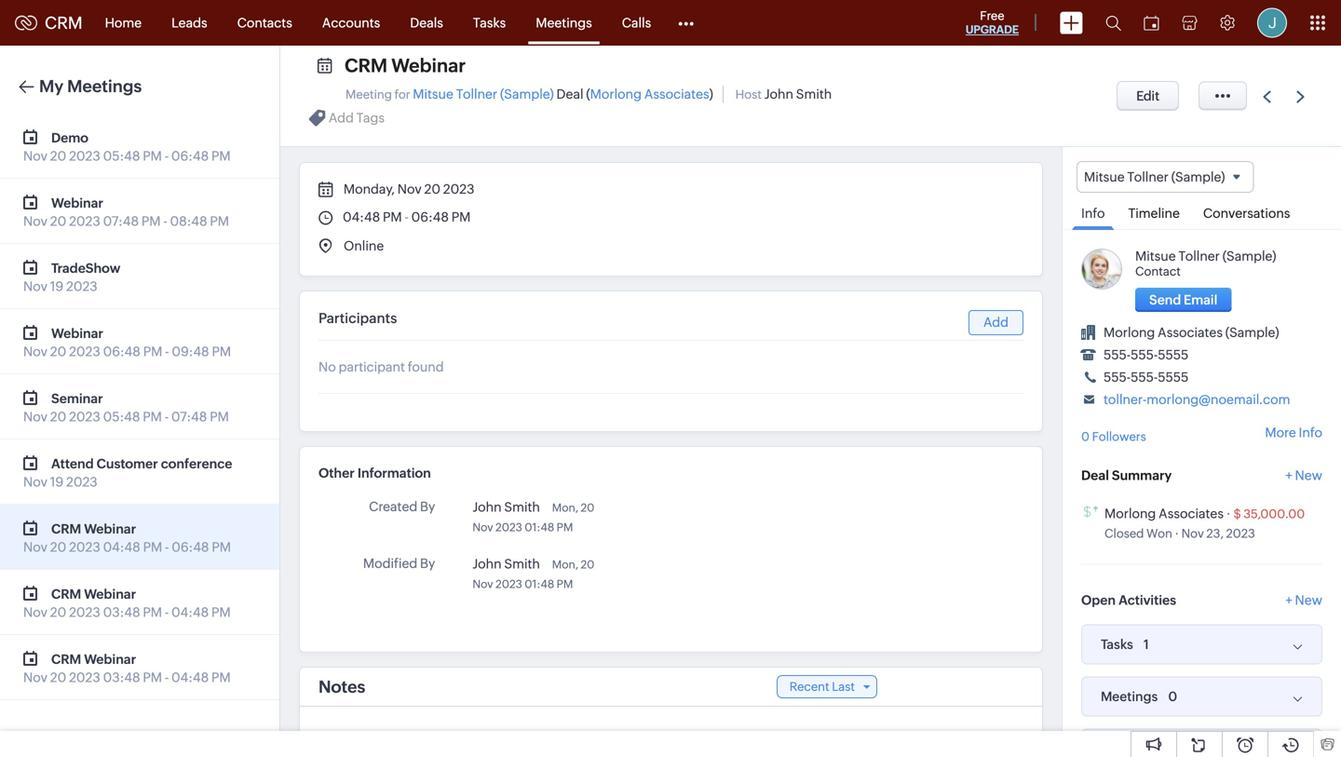 Task type: describe. For each thing, give the bounding box(es) containing it.
(sample) left (
[[500, 87, 554, 102]]

20 inside seminar nov 20 2023 05:48 pm - 07:48 pm
[[50, 409, 66, 424]]

1 03:48 from the top
[[103, 605, 140, 620]]

tags
[[356, 110, 385, 125]]

0 vertical spatial tasks
[[473, 15, 506, 30]]

1 vertical spatial mitsue tollner (sample) link
[[1136, 249, 1277, 264]]

my meetings
[[39, 77, 142, 96]]

2023 inside demo nov 20 2023 05:48 pm - 06:48 pm
[[69, 149, 100, 164]]

info inside 'info' link
[[1082, 206, 1105, 221]]

mon, for created by
[[552, 502, 579, 514]]

add link
[[969, 310, 1024, 335]]

35,000.00
[[1244, 507, 1305, 521]]

mitsue tollner (sample)
[[1084, 170, 1226, 184]]

20 inside the webinar nov 20 2023 06:48 pm - 09:48 pm
[[50, 344, 66, 359]]

john smith for modified by
[[473, 557, 540, 572]]

0 for 0 followers
[[1082, 430, 1090, 444]]

no
[[319, 360, 336, 375]]

home
[[105, 15, 142, 30]]

0 vertical spatial tollner
[[456, 87, 498, 102]]

tradeshow nov 19 2023
[[23, 261, 120, 294]]

next record image
[[1297, 91, 1309, 103]]

host john smith
[[736, 87, 832, 102]]

calls
[[622, 15, 651, 30]]

seminar
[[51, 391, 103, 406]]

0 vertical spatial associates
[[645, 87, 710, 102]]

0 horizontal spatial meetings
[[67, 77, 142, 96]]

conference
[[161, 457, 232, 471]]

logo image
[[15, 15, 37, 30]]

1 horizontal spatial ·
[[1227, 507, 1231, 521]]

modified
[[363, 556, 418, 571]]

accounts link
[[307, 0, 395, 45]]

2 555-555-5555 from the top
[[1104, 370, 1189, 385]]

previous record image
[[1263, 91, 1272, 103]]

customer
[[97, 457, 158, 471]]

morlong@noemail.com
[[1147, 392, 1291, 407]]

crm webinar nov 20 2023 04:48 pm - 06:48 pm
[[23, 522, 231, 555]]

19 inside tradeshow nov 19 2023
[[50, 279, 64, 294]]

2023 inside tradeshow nov 19 2023
[[66, 279, 98, 294]]

add for add tags
[[329, 110, 354, 125]]

nov inside "webinar nov 20 2023 07:48 pm - 08:48 pm"
[[23, 214, 47, 229]]

crm inside "crm webinar nov 20 2023 04:48 pm - 06:48 pm"
[[51, 522, 81, 537]]

nov inside tradeshow nov 19 2023
[[23, 279, 47, 294]]

05:48 for demo
[[103, 149, 140, 164]]

closed
[[1105, 527, 1144, 541]]

(sample) for mitsue tollner (sample)
[[1172, 170, 1226, 184]]

20 inside "webinar nov 20 2023 07:48 pm - 08:48 pm"
[[50, 214, 66, 229]]

created by
[[369, 499, 435, 514]]

2023 inside the webinar nov 20 2023 06:48 pm - 09:48 pm
[[69, 344, 100, 359]]

19 inside "attend customer conference nov 19 2023"
[[50, 475, 64, 490]]

attend
[[51, 457, 94, 471]]

webinar inside "crm webinar nov 20 2023 04:48 pm - 06:48 pm"
[[84, 522, 136, 537]]

06:48 inside demo nov 20 2023 05:48 pm - 06:48 pm
[[171, 149, 209, 164]]

(sample) for mitsue tollner (sample) contact
[[1223, 249, 1277, 264]]

deals link
[[395, 0, 458, 45]]

info link
[[1072, 193, 1115, 230]]

by for modified by
[[420, 556, 435, 571]]

modified by
[[363, 556, 435, 571]]

leads
[[172, 15, 207, 30]]

free
[[980, 9, 1005, 23]]

(
[[586, 87, 590, 102]]

john for modified by
[[473, 557, 502, 572]]

Mitsue Tollner (Sample) field
[[1077, 161, 1254, 193]]

search element
[[1095, 0, 1133, 46]]

profile image
[[1258, 8, 1288, 38]]

contact
[[1136, 265, 1181, 279]]

2 + new from the top
[[1286, 593, 1323, 608]]

- inside "crm webinar nov 20 2023 04:48 pm - 06:48 pm"
[[165, 540, 169, 555]]

summary
[[1112, 468, 1172, 483]]

webinar nov 20 2023 07:48 pm - 08:48 pm
[[23, 196, 229, 229]]

my
[[39, 77, 64, 96]]

morlong associates · $ 35,000.00 closed won · nov 23, 2023
[[1105, 507, 1305, 541]]

other information
[[319, 466, 431, 481]]

+ new link
[[1286, 468, 1323, 493]]

20 inside "crm webinar nov 20 2023 04:48 pm - 06:48 pm"
[[50, 540, 66, 555]]

smith for modified by
[[504, 557, 540, 572]]

$
[[1234, 507, 1242, 521]]

for
[[395, 88, 411, 102]]

mon, 20 nov 2023 01:48 pm for created by
[[473, 502, 595, 534]]

monday,
[[344, 182, 395, 197]]

followers
[[1092, 430, 1147, 444]]

1 crm webinar nov 20 2023 03:48 pm - 04:48 pm from the top
[[23, 587, 231, 620]]

1 vertical spatial tasks
[[1101, 637, 1134, 652]]

0 vertical spatial mitsue tollner (sample) link
[[413, 87, 554, 102]]

0 vertical spatial meetings
[[536, 15, 592, 30]]

09:48
[[172, 344, 209, 359]]

search image
[[1106, 15, 1122, 31]]

2023 inside morlong associates · $ 35,000.00 closed won · nov 23, 2023
[[1227, 527, 1256, 541]]

06:48 inside "crm webinar nov 20 2023 04:48 pm - 06:48 pm"
[[172, 540, 209, 555]]

deal summary
[[1082, 468, 1172, 483]]

created
[[369, 499, 418, 514]]

2 5555 from the top
[[1158, 370, 1189, 385]]

0 followers
[[1082, 430, 1147, 444]]

contacts link
[[222, 0, 307, 45]]

demo nov 20 2023 05:48 pm - 06:48 pm
[[23, 130, 231, 164]]

1 + new from the top
[[1286, 468, 1323, 483]]

home link
[[90, 0, 157, 45]]

more info
[[1266, 425, 1323, 440]]

2 new from the top
[[1296, 593, 1323, 608]]

meeting for mitsue tollner (sample) deal ( morlong associates )
[[346, 87, 713, 102]]

tasks link
[[458, 0, 521, 45]]

accounts
[[322, 15, 380, 30]]

tradeshow
[[51, 261, 120, 276]]

online
[[344, 239, 384, 253]]

05:48 for seminar
[[103, 409, 140, 424]]

upgrade
[[966, 23, 1019, 36]]

1 vertical spatial morlong associates link
[[1105, 507, 1224, 521]]

john smith for created by
[[473, 500, 540, 515]]

notes
[[319, 678, 366, 697]]

)
[[710, 87, 713, 102]]

no participant found
[[319, 360, 444, 375]]

mon, 20 nov 2023 01:48 pm for modified by
[[473, 559, 595, 591]]

contacts
[[237, 15, 292, 30]]

information
[[358, 466, 431, 481]]



Task type: locate. For each thing, give the bounding box(es) containing it.
tollner up timeline link
[[1128, 170, 1169, 184]]

1 vertical spatial 05:48
[[103, 409, 140, 424]]

conversations
[[1204, 206, 1291, 221]]

mitsue tollner (sample) contact
[[1136, 249, 1277, 279]]

1 vertical spatial info
[[1299, 425, 1323, 440]]

tollner inside "field"
[[1128, 170, 1169, 184]]

mitsue inside mitsue tollner (sample) contact
[[1136, 249, 1176, 264]]

2 19 from the top
[[50, 475, 64, 490]]

- inside seminar nov 20 2023 05:48 pm - 07:48 pm
[[165, 409, 169, 424]]

2 horizontal spatial meetings
[[1101, 690, 1158, 705]]

nov inside morlong associates · $ 35,000.00 closed won · nov 23, 2023
[[1182, 527, 1204, 541]]

webinar inside "webinar nov 20 2023 07:48 pm - 08:48 pm"
[[51, 196, 103, 211]]

associates left host
[[645, 87, 710, 102]]

tasks
[[473, 15, 506, 30], [1101, 637, 1134, 652]]

meetings right my
[[67, 77, 142, 96]]

2 john smith from the top
[[473, 557, 540, 572]]

2 vertical spatial smith
[[504, 557, 540, 572]]

0 horizontal spatial tasks
[[473, 15, 506, 30]]

0 horizontal spatial ·
[[1175, 527, 1179, 541]]

1 horizontal spatial tollner
[[1128, 170, 1169, 184]]

recent
[[790, 680, 830, 694]]

0 vertical spatial + new
[[1286, 468, 1323, 483]]

new down 35,000.00
[[1296, 593, 1323, 608]]

19 down tradeshow
[[50, 279, 64, 294]]

2 vertical spatial john
[[473, 557, 502, 572]]

info
[[1082, 206, 1105, 221], [1299, 425, 1323, 440]]

1 horizontal spatial info
[[1299, 425, 1323, 440]]

0 vertical spatial morlong associates link
[[590, 87, 710, 102]]

20 inside demo nov 20 2023 05:48 pm - 06:48 pm
[[50, 149, 66, 164]]

·
[[1227, 507, 1231, 521], [1175, 527, 1179, 541]]

webinar nov 20 2023 06:48 pm - 09:48 pm
[[23, 326, 231, 359]]

tollner
[[456, 87, 498, 102], [1128, 170, 1169, 184], [1179, 249, 1220, 264]]

+ down 35,000.00
[[1286, 593, 1293, 608]]

0 vertical spatial john smith
[[473, 500, 540, 515]]

1 vertical spatial 03:48
[[103, 670, 140, 685]]

2 vertical spatial associates
[[1159, 507, 1224, 521]]

associates up 23,
[[1159, 507, 1224, 521]]

2 vertical spatial mitsue
[[1136, 249, 1176, 264]]

0 vertical spatial +
[[1286, 468, 1293, 483]]

1 horizontal spatial mitsue tollner (sample) link
[[1136, 249, 1277, 264]]

meetings
[[536, 15, 592, 30], [67, 77, 142, 96], [1101, 690, 1158, 705]]

tollner-morlong@noemail.com link
[[1104, 392, 1291, 407]]

0 vertical spatial 05:48
[[103, 149, 140, 164]]

(sample) inside mitsue tollner (sample) contact
[[1223, 249, 1277, 264]]

add tags
[[329, 110, 385, 125]]

by
[[420, 499, 435, 514], [420, 556, 435, 571]]

1 vertical spatial smith
[[504, 500, 540, 515]]

2023 inside "crm webinar nov 20 2023 04:48 pm - 06:48 pm"
[[69, 540, 100, 555]]

tollner for mitsue tollner (sample) contact
[[1179, 249, 1220, 264]]

0 vertical spatial info
[[1082, 206, 1105, 221]]

05:48 inside demo nov 20 2023 05:48 pm - 06:48 pm
[[103, 149, 140, 164]]

associates
[[645, 87, 710, 102], [1158, 325, 1223, 340], [1159, 507, 1224, 521]]

tasks right "deals" link
[[473, 15, 506, 30]]

nov inside the webinar nov 20 2023 06:48 pm - 09:48 pm
[[23, 344, 47, 359]]

0 vertical spatial crm webinar nov 20 2023 03:48 pm - 04:48 pm
[[23, 587, 231, 620]]

(sample) inside "field"
[[1172, 170, 1226, 184]]

other
[[319, 466, 355, 481]]

05:48 inside seminar nov 20 2023 05:48 pm - 07:48 pm
[[103, 409, 140, 424]]

5555 down morlong associates (sample)
[[1158, 348, 1189, 363]]

mitsue tollner (sample) link down tasks link
[[413, 87, 554, 102]]

1 vertical spatial 5555
[[1158, 370, 1189, 385]]

05:48
[[103, 149, 140, 164], [103, 409, 140, 424]]

2 by from the top
[[420, 556, 435, 571]]

0 vertical spatial mon, 20 nov 2023 01:48 pm
[[473, 502, 595, 534]]

07:48 up conference
[[171, 409, 207, 424]]

(sample) for morlong associates (sample)
[[1226, 325, 1280, 340]]

0 vertical spatial new
[[1296, 468, 1323, 483]]

crm webinar
[[345, 55, 466, 76]]

tollner-
[[1104, 392, 1147, 407]]

0 vertical spatial mon,
[[552, 502, 579, 514]]

mitsue tollner (sample) link up contact
[[1136, 249, 1277, 264]]

nov inside "crm webinar nov 20 2023 04:48 pm - 06:48 pm"
[[23, 540, 47, 555]]

1 555-555-5555 from the top
[[1104, 348, 1189, 363]]

morlong associates link down calls
[[590, 87, 710, 102]]

0 vertical spatial add
[[329, 110, 354, 125]]

0 horizontal spatial info
[[1082, 206, 1105, 221]]

- inside demo nov 20 2023 05:48 pm - 06:48 pm
[[165, 149, 169, 164]]

found
[[408, 360, 444, 375]]

last
[[832, 680, 855, 694]]

01:48
[[525, 521, 555, 534], [525, 578, 555, 591]]

tasks left 1
[[1101, 637, 1134, 652]]

deals
[[410, 15, 443, 30]]

meeting
[[346, 88, 392, 102]]

john right host
[[765, 87, 794, 102]]

1 new from the top
[[1296, 468, 1323, 483]]

555-555-5555
[[1104, 348, 1189, 363], [1104, 370, 1189, 385]]

create menu image
[[1060, 12, 1084, 34]]

1 vertical spatial 07:48
[[171, 409, 207, 424]]

webinar
[[392, 55, 466, 76], [51, 196, 103, 211], [51, 326, 103, 341], [84, 522, 136, 537], [84, 587, 136, 602], [84, 652, 136, 667]]

more
[[1266, 425, 1297, 440]]

mitsue inside "field"
[[1084, 170, 1125, 184]]

1 vertical spatial mon,
[[552, 559, 579, 571]]

0 vertical spatial 0
[[1082, 430, 1090, 444]]

associates for morlong associates (sample)
[[1158, 325, 1223, 340]]

john right modified by on the bottom
[[473, 557, 502, 572]]

open
[[1082, 593, 1116, 608]]

timeline
[[1129, 206, 1180, 221]]

2 mon, from the top
[[552, 559, 579, 571]]

2023
[[69, 149, 100, 164], [443, 182, 475, 197], [69, 214, 100, 229], [66, 279, 98, 294], [69, 344, 100, 359], [69, 409, 100, 424], [66, 475, 98, 490], [496, 521, 523, 534], [1227, 527, 1256, 541], [69, 540, 100, 555], [496, 578, 523, 591], [69, 605, 100, 620], [69, 670, 100, 685]]

morlong inside morlong associates · $ 35,000.00 closed won · nov 23, 2023
[[1105, 507, 1156, 521]]

associates up tollner-morlong@noemail.com
[[1158, 325, 1223, 340]]

1 vertical spatial mitsue
[[1084, 170, 1125, 184]]

0 horizontal spatial add
[[329, 110, 354, 125]]

1 vertical spatial 0
[[1169, 690, 1178, 705]]

smith
[[796, 87, 832, 102], [504, 500, 540, 515], [504, 557, 540, 572]]

0 horizontal spatial mitsue
[[413, 87, 454, 102]]

meetings link
[[521, 0, 607, 45]]

2 vertical spatial tollner
[[1179, 249, 1220, 264]]

morlong associates (sample)
[[1104, 325, 1280, 340]]

0 for 0
[[1169, 690, 1178, 705]]

pm
[[143, 149, 162, 164], [212, 149, 231, 164], [383, 210, 402, 225], [452, 210, 471, 225], [141, 214, 161, 229], [210, 214, 229, 229], [143, 344, 162, 359], [212, 344, 231, 359], [143, 409, 162, 424], [210, 409, 229, 424], [557, 521, 573, 534], [143, 540, 162, 555], [212, 540, 231, 555], [557, 578, 573, 591], [143, 605, 162, 620], [212, 605, 231, 620], [143, 670, 162, 685], [212, 670, 231, 685]]

04:48 inside "crm webinar nov 20 2023 04:48 pm - 06:48 pm"
[[103, 540, 140, 555]]

crm webinar nov 20 2023 03:48 pm - 04:48 pm
[[23, 587, 231, 620], [23, 652, 231, 685]]

by for created by
[[420, 499, 435, 514]]

john right the created by on the left of page
[[473, 500, 502, 515]]

(sample) up morlong@noemail.com
[[1226, 325, 1280, 340]]

1 vertical spatial ·
[[1175, 527, 1179, 541]]

1 vertical spatial deal
[[1082, 468, 1109, 483]]

05:48 up "webinar nov 20 2023 07:48 pm - 08:48 pm"
[[103, 149, 140, 164]]

meetings left calls link on the top
[[536, 15, 592, 30]]

1 vertical spatial +
[[1286, 593, 1293, 608]]

add for add
[[984, 315, 1009, 330]]

0 horizontal spatial morlong associates link
[[590, 87, 710, 102]]

morlong for morlong associates (sample)
[[1104, 325, 1156, 340]]

20
[[50, 149, 66, 164], [424, 182, 441, 197], [50, 214, 66, 229], [50, 344, 66, 359], [50, 409, 66, 424], [581, 502, 595, 514], [50, 540, 66, 555], [581, 559, 595, 571], [50, 605, 66, 620], [50, 670, 66, 685]]

morlong up tollner- on the right bottom of page
[[1104, 325, 1156, 340]]

08:48
[[170, 214, 207, 229]]

Other Modules field
[[666, 8, 706, 38]]

conversations link
[[1194, 193, 1300, 229]]

03:48
[[103, 605, 140, 620], [103, 670, 140, 685]]

1 vertical spatial mon, 20 nov 2023 01:48 pm
[[473, 559, 595, 591]]

1 vertical spatial crm webinar nov 20 2023 03:48 pm - 04:48 pm
[[23, 652, 231, 685]]

19 down attend
[[50, 475, 64, 490]]

1 horizontal spatial morlong associates link
[[1105, 507, 1224, 521]]

1 vertical spatial 01:48
[[525, 578, 555, 591]]

05:48 up customer
[[103, 409, 140, 424]]

None button
[[1117, 81, 1180, 111], [1136, 288, 1232, 312], [1117, 81, 1180, 111], [1136, 288, 1232, 312]]

2023 inside "webinar nov 20 2023 07:48 pm - 08:48 pm"
[[69, 214, 100, 229]]

1 vertical spatial add
[[984, 315, 1009, 330]]

1 horizontal spatial deal
[[1082, 468, 1109, 483]]

- inside "webinar nov 20 2023 07:48 pm - 08:48 pm"
[[163, 214, 167, 229]]

· left $
[[1227, 507, 1231, 521]]

1 vertical spatial 19
[[50, 475, 64, 490]]

04:48 pm - 06:48 pm
[[343, 210, 471, 225]]

2 03:48 from the top
[[103, 670, 140, 685]]

1 vertical spatial by
[[420, 556, 435, 571]]

john for created by
[[473, 500, 502, 515]]

0 vertical spatial 555-555-5555
[[1104, 348, 1189, 363]]

monday, nov 20 2023
[[341, 182, 475, 197]]

1 mon, from the top
[[552, 502, 579, 514]]

mitsue up contact
[[1136, 249, 1176, 264]]

0 vertical spatial by
[[420, 499, 435, 514]]

2 vertical spatial morlong
[[1105, 507, 1156, 521]]

participants
[[319, 310, 397, 327]]

2023 inside seminar nov 20 2023 05:48 pm - 07:48 pm
[[69, 409, 100, 424]]

1 horizontal spatial meetings
[[536, 15, 592, 30]]

morlong associates (sample) link
[[1104, 325, 1280, 340]]

06:48 up 08:48
[[171, 149, 209, 164]]

1 05:48 from the top
[[103, 149, 140, 164]]

06:48 inside the webinar nov 20 2023 06:48 pm - 09:48 pm
[[103, 344, 141, 359]]

by right created
[[420, 499, 435, 514]]

1 5555 from the top
[[1158, 348, 1189, 363]]

info left timeline
[[1082, 206, 1105, 221]]

06:48 down conference
[[172, 540, 209, 555]]

0 vertical spatial mitsue
[[413, 87, 454, 102]]

smith for created by
[[504, 500, 540, 515]]

(sample) down conversations
[[1223, 249, 1277, 264]]

0 vertical spatial 5555
[[1158, 348, 1189, 363]]

crm link
[[15, 13, 83, 32]]

tollner for mitsue tollner (sample)
[[1128, 170, 1169, 184]]

1 vertical spatial john smith
[[473, 557, 540, 572]]

mitsue up 'info' link
[[1084, 170, 1125, 184]]

1 horizontal spatial add
[[984, 315, 1009, 330]]

0 horizontal spatial mitsue tollner (sample) link
[[413, 87, 554, 102]]

recent last
[[790, 680, 855, 694]]

1 vertical spatial meetings
[[67, 77, 142, 96]]

1 01:48 from the top
[[525, 521, 555, 534]]

create menu element
[[1049, 0, 1095, 45]]

seminar nov 20 2023 05:48 pm - 07:48 pm
[[23, 391, 229, 424]]

2 horizontal spatial mitsue
[[1136, 249, 1176, 264]]

mitsue for mitsue tollner (sample)
[[1084, 170, 1125, 184]]

0 vertical spatial 03:48
[[103, 605, 140, 620]]

2 05:48 from the top
[[103, 409, 140, 424]]

meetings down 1
[[1101, 690, 1158, 705]]

tollner up contact
[[1179, 249, 1220, 264]]

1 19 from the top
[[50, 279, 64, 294]]

nov inside "attend customer conference nov 19 2023"
[[23, 475, 47, 490]]

0 vertical spatial morlong
[[590, 87, 642, 102]]

23,
[[1207, 527, 1224, 541]]

tollner inside mitsue tollner (sample) contact
[[1179, 249, 1220, 264]]

activities
[[1119, 593, 1177, 608]]

add
[[329, 110, 354, 125], [984, 315, 1009, 330]]

nov inside demo nov 20 2023 05:48 pm - 06:48 pm
[[23, 149, 47, 164]]

5555
[[1158, 348, 1189, 363], [1158, 370, 1189, 385]]

555-
[[1104, 348, 1131, 363], [1131, 348, 1158, 363], [1104, 370, 1131, 385], [1131, 370, 1158, 385]]

1 vertical spatial new
[[1296, 593, 1323, 608]]

1 + from the top
[[1286, 468, 1293, 483]]

0 vertical spatial john
[[765, 87, 794, 102]]

won
[[1147, 527, 1173, 541]]

morlong up closed
[[1105, 507, 1156, 521]]

5555 up tollner-morlong@noemail.com
[[1158, 370, 1189, 385]]

by right modified
[[420, 556, 435, 571]]

2023 inside "attend customer conference nov 19 2023"
[[66, 475, 98, 490]]

1 vertical spatial tollner
[[1128, 170, 1169, 184]]

1 horizontal spatial 07:48
[[171, 409, 207, 424]]

0 horizontal spatial tollner
[[456, 87, 498, 102]]

0 horizontal spatial 07:48
[[103, 214, 139, 229]]

1 vertical spatial associates
[[1158, 325, 1223, 340]]

participant
[[339, 360, 405, 375]]

06:48 down monday, nov 20 2023
[[411, 210, 449, 225]]

1
[[1144, 637, 1149, 652]]

04:48
[[343, 210, 380, 225], [103, 540, 140, 555], [171, 605, 209, 620], [171, 670, 209, 685]]

0 vertical spatial deal
[[557, 87, 584, 102]]

1 vertical spatial morlong
[[1104, 325, 1156, 340]]

+
[[1286, 468, 1293, 483], [1286, 593, 1293, 608]]

john
[[765, 87, 794, 102], [473, 500, 502, 515], [473, 557, 502, 572]]

-
[[165, 149, 169, 164], [405, 210, 409, 225], [163, 214, 167, 229], [165, 344, 169, 359], [165, 409, 169, 424], [165, 540, 169, 555], [165, 605, 169, 620], [165, 670, 169, 685]]

1 vertical spatial + new
[[1286, 593, 1323, 608]]

more info link
[[1266, 425, 1323, 440]]

0 vertical spatial 01:48
[[525, 521, 555, 534]]

0 vertical spatial 07:48
[[103, 214, 139, 229]]

07:48 inside "webinar nov 20 2023 07:48 pm - 08:48 pm"
[[103, 214, 139, 229]]

timeline link
[[1119, 193, 1190, 229]]

1 vertical spatial 555-555-5555
[[1104, 370, 1189, 385]]

profile element
[[1247, 0, 1299, 45]]

host
[[736, 88, 762, 102]]

calls link
[[607, 0, 666, 45]]

1 mon, 20 nov 2023 01:48 pm from the top
[[473, 502, 595, 534]]

0 vertical spatial 19
[[50, 279, 64, 294]]

attend customer conference nov 19 2023
[[23, 457, 232, 490]]

01:48 for created by
[[525, 521, 555, 534]]

+ new down 35,000.00
[[1286, 593, 1323, 608]]

0 vertical spatial ·
[[1227, 507, 1231, 521]]

0 horizontal spatial deal
[[557, 87, 584, 102]]

2 crm webinar nov 20 2023 03:48 pm - 04:48 pm from the top
[[23, 652, 231, 685]]

mitsue right "for"
[[413, 87, 454, 102]]

info right more
[[1299, 425, 1323, 440]]

morlong for morlong associates · $ 35,000.00 closed won · nov 23, 2023
[[1105, 507, 1156, 521]]

1 horizontal spatial mitsue
[[1084, 170, 1125, 184]]

mon,
[[552, 502, 579, 514], [552, 559, 579, 571]]

deal
[[557, 87, 584, 102], [1082, 468, 1109, 483]]

tollner down tasks link
[[456, 87, 498, 102]]

nov inside seminar nov 20 2023 05:48 pm - 07:48 pm
[[23, 409, 47, 424]]

2 mon, 20 nov 2023 01:48 pm from the top
[[473, 559, 595, 591]]

deal down 0 followers
[[1082, 468, 1109, 483]]

free upgrade
[[966, 9, 1019, 36]]

tollner-morlong@noemail.com
[[1104, 392, 1291, 407]]

crm
[[45, 13, 83, 32], [345, 55, 387, 76], [51, 522, 81, 537], [51, 587, 81, 602], [51, 652, 81, 667]]

01:48 for modified by
[[525, 578, 555, 591]]

0 horizontal spatial 0
[[1082, 430, 1090, 444]]

leads link
[[157, 0, 222, 45]]

07:48 inside seminar nov 20 2023 05:48 pm - 07:48 pm
[[171, 409, 207, 424]]

webinar inside the webinar nov 20 2023 06:48 pm - 09:48 pm
[[51, 326, 103, 341]]

- inside the webinar nov 20 2023 06:48 pm - 09:48 pm
[[165, 344, 169, 359]]

new down more info link
[[1296, 468, 1323, 483]]

06:48 up seminar nov 20 2023 05:48 pm - 07:48 pm on the left
[[103, 344, 141, 359]]

associates inside morlong associates · $ 35,000.00 closed won · nov 23, 2023
[[1159, 507, 1224, 521]]

+ up 35,000.00
[[1286, 468, 1293, 483]]

2 + from the top
[[1286, 593, 1293, 608]]

2 vertical spatial meetings
[[1101, 690, 1158, 705]]

morlong associates link up won
[[1105, 507, 1224, 521]]

(sample)
[[500, 87, 554, 102], [1172, 170, 1226, 184], [1223, 249, 1277, 264], [1226, 325, 1280, 340]]

2 01:48 from the top
[[525, 578, 555, 591]]

07:48 up tradeshow
[[103, 214, 139, 229]]

associates for morlong associates · $ 35,000.00 closed won · nov 23, 2023
[[1159, 507, 1224, 521]]

mitsue for mitsue tollner (sample) contact
[[1136, 249, 1176, 264]]

+ new down more info link
[[1286, 468, 1323, 483]]

1 horizontal spatial 0
[[1169, 690, 1178, 705]]

0 vertical spatial smith
[[796, 87, 832, 102]]

mon, for modified by
[[552, 559, 579, 571]]

2 horizontal spatial tollner
[[1179, 249, 1220, 264]]

1 john smith from the top
[[473, 500, 540, 515]]

morlong down calls link on the top
[[590, 87, 642, 102]]

1 horizontal spatial tasks
[[1101, 637, 1134, 652]]

1 vertical spatial john
[[473, 500, 502, 515]]

mitsue
[[413, 87, 454, 102], [1084, 170, 1125, 184], [1136, 249, 1176, 264]]

deal left (
[[557, 87, 584, 102]]

calendar image
[[1144, 15, 1160, 30]]

open activities
[[1082, 593, 1177, 608]]

john smith
[[473, 500, 540, 515], [473, 557, 540, 572]]

1 by from the top
[[420, 499, 435, 514]]

(sample) up timeline link
[[1172, 170, 1226, 184]]

· right won
[[1175, 527, 1179, 541]]

demo
[[51, 130, 88, 145]]



Task type: vqa. For each thing, say whether or not it's contained in the screenshot.
CHATS image
no



